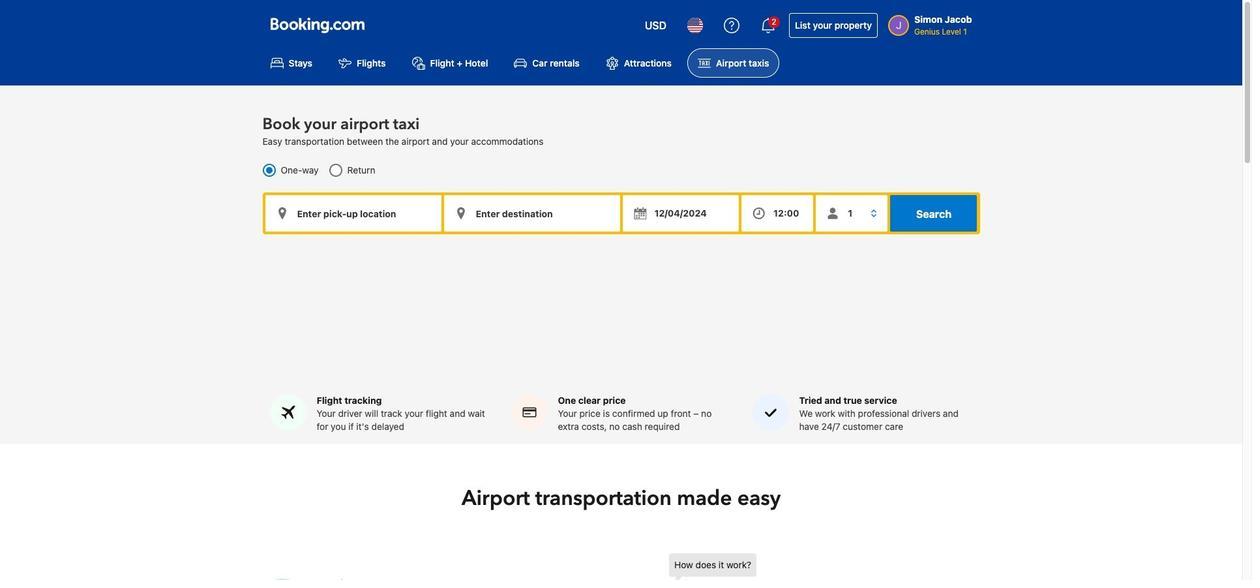Task type: locate. For each thing, give the bounding box(es) containing it.
booking airport taxi image
[[669, 554, 943, 580], [259, 579, 306, 580]]

0 horizontal spatial booking airport taxi image
[[259, 579, 306, 580]]

Enter destination text field
[[444, 195, 620, 232]]

1 horizontal spatial booking airport taxi image
[[669, 554, 943, 580]]



Task type: describe. For each thing, give the bounding box(es) containing it.
Enter pick-up location text field
[[265, 195, 441, 232]]

booking.com online hotel reservations image
[[270, 18, 364, 33]]



Task type: vqa. For each thing, say whether or not it's contained in the screenshot.
the right Booking Airport Taxi image
yes



